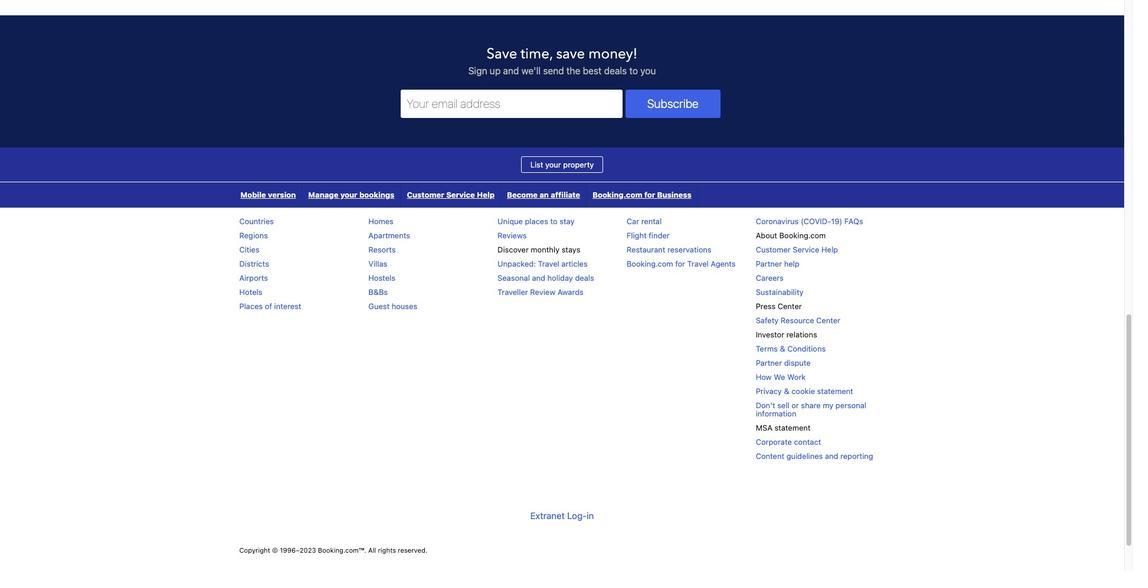 Task type: locate. For each thing, give the bounding box(es) containing it.
service inside navigation
[[446, 190, 475, 199]]

stays
[[562, 245, 581, 254]]

statement up corporate contact 'link'
[[775, 423, 811, 432]]

awards
[[558, 287, 584, 297]]

0 horizontal spatial to
[[550, 216, 558, 226]]

car
[[627, 216, 639, 226]]

customer inside coronavirus (covid-19) faqs about booking.com customer service help partner help careers sustainability press center safety resource center investor relations terms & conditions partner dispute how we work privacy & cookie statement don't sell or share my personal information msa statement corporate contact content guidelines and reporting
[[756, 245, 791, 254]]

& up partner dispute link
[[780, 344, 785, 353]]

reviews
[[498, 231, 527, 240]]

0 horizontal spatial help
[[477, 190, 495, 199]]

center up resource
[[778, 301, 802, 311]]

0 horizontal spatial statement
[[775, 423, 811, 432]]

discover monthly stays link
[[498, 245, 581, 254]]

homes link
[[369, 216, 394, 226]]

1 horizontal spatial help
[[822, 245, 838, 254]]

help inside coronavirus (covid-19) faqs about booking.com customer service help partner help careers sustainability press center safety resource center investor relations terms & conditions partner dispute how we work privacy & cookie statement don't sell or share my personal information msa statement corporate contact content guidelines and reporting
[[822, 245, 838, 254]]

all
[[368, 546, 376, 554]]

for down reservations
[[675, 259, 685, 268]]

and inside save time, save money! sign up and we'll send the best deals to you
[[503, 65, 519, 76]]

best
[[583, 65, 602, 76]]

1 horizontal spatial deals
[[604, 65, 627, 76]]

2 travel from the left
[[687, 259, 709, 268]]

hostels
[[369, 273, 395, 282]]

0 horizontal spatial deals
[[575, 273, 594, 282]]

0 vertical spatial your
[[545, 160, 561, 169]]

corporate contact link
[[756, 437, 821, 447]]

booking.com for business
[[593, 190, 692, 199]]

and left reporting
[[825, 451, 838, 461]]

resorts
[[369, 245, 396, 254]]

resorts link
[[369, 245, 396, 254]]

coronavirus (covid-19) faqs about booking.com customer service help partner help careers sustainability press center safety resource center investor relations terms & conditions partner dispute how we work privacy & cookie statement don't sell or share my personal information msa statement corporate contact content guidelines and reporting
[[756, 216, 873, 461]]

affiliate
[[551, 190, 580, 199]]

2 vertical spatial booking.com
[[627, 259, 673, 268]]

0 vertical spatial customer service help link
[[401, 182, 501, 208]]

1 vertical spatial service
[[793, 245, 820, 254]]

manage
[[308, 190, 338, 199]]

customer service help link for become an affiliate
[[401, 182, 501, 208]]

2 horizontal spatial and
[[825, 451, 838, 461]]

0 vertical spatial service
[[446, 190, 475, 199]]

b&bs link
[[369, 287, 388, 297]]

unique places to stay link
[[498, 216, 575, 226]]

1 horizontal spatial and
[[532, 273, 545, 282]]

1 horizontal spatial statement
[[817, 386, 853, 396]]

customer right bookings
[[407, 190, 444, 199]]

0 vertical spatial help
[[477, 190, 495, 199]]

and
[[503, 65, 519, 76], [532, 273, 545, 282], [825, 451, 838, 461]]

content guidelines and reporting link
[[756, 451, 873, 461]]

help
[[477, 190, 495, 199], [822, 245, 838, 254]]

relations
[[787, 330, 817, 339]]

send
[[543, 65, 564, 76]]

msa
[[756, 423, 773, 432]]

extranet
[[530, 511, 565, 521]]

your for bookings
[[340, 190, 358, 199]]

deals
[[604, 65, 627, 76], [575, 273, 594, 282]]

your
[[545, 160, 561, 169], [340, 190, 358, 199]]

countries
[[239, 216, 274, 226]]

1996–2023
[[280, 546, 316, 554]]

1 vertical spatial deals
[[575, 273, 594, 282]]

1 horizontal spatial travel
[[687, 259, 709, 268]]

and right up
[[503, 65, 519, 76]]

customer service help link for partner help
[[756, 245, 838, 254]]

& up sell
[[784, 386, 790, 396]]

car rental link
[[627, 216, 662, 226]]

0 horizontal spatial customer
[[407, 190, 444, 199]]

manage your bookings
[[308, 190, 395, 199]]

guidelines
[[787, 451, 823, 461]]

1 vertical spatial to
[[550, 216, 558, 226]]

save
[[487, 44, 517, 63]]

sustainability link
[[756, 287, 804, 297]]

for left business
[[644, 190, 655, 199]]

partner dispute link
[[756, 358, 811, 367]]

hostels link
[[369, 273, 395, 282]]

your inside 'link'
[[340, 190, 358, 199]]

1 horizontal spatial center
[[816, 316, 841, 325]]

customer up partner help 'link'
[[756, 245, 791, 254]]

travel inside unique places to stay reviews discover monthly stays unpacked: travel articles seasonal and holiday deals traveller review awards
[[538, 259, 559, 268]]

finder
[[649, 231, 670, 240]]

1 partner from the top
[[756, 259, 782, 268]]

1 horizontal spatial to
[[630, 65, 638, 76]]

0 horizontal spatial center
[[778, 301, 802, 311]]

unpacked:
[[498, 259, 536, 268]]

bookings
[[359, 190, 395, 199]]

1 vertical spatial partner
[[756, 358, 782, 367]]

business
[[657, 190, 692, 199]]

investor
[[756, 330, 785, 339]]

navigation containing mobile version
[[235, 182, 698, 208]]

1 vertical spatial customer service help link
[[756, 245, 838, 254]]

0 horizontal spatial and
[[503, 65, 519, 76]]

1 vertical spatial help
[[822, 245, 838, 254]]

customer inside customer service help link
[[407, 190, 444, 199]]

and inside coronavirus (covid-19) faqs about booking.com customer service help partner help careers sustainability press center safety resource center investor relations terms & conditions partner dispute how we work privacy & cookie statement don't sell or share my personal information msa statement corporate contact content guidelines and reporting
[[825, 451, 838, 461]]

information
[[756, 409, 797, 418]]

sign
[[468, 65, 487, 76]]

travel down reservations
[[687, 259, 709, 268]]

2 partner from the top
[[756, 358, 782, 367]]

sell
[[778, 401, 790, 410]]

0 horizontal spatial customer service help link
[[401, 182, 501, 208]]

extranet log-in link
[[530, 501, 594, 531]]

1 travel from the left
[[538, 259, 559, 268]]

hotels
[[239, 287, 262, 297]]

deals down money! in the top right of the page
[[604, 65, 627, 76]]

press center link
[[756, 301, 802, 311]]

safety
[[756, 316, 779, 325]]

0 horizontal spatial your
[[340, 190, 358, 199]]

terms & conditions link
[[756, 344, 826, 353]]

booking.com down restaurant
[[627, 259, 673, 268]]

safety resource center link
[[756, 316, 841, 325]]

in
[[587, 511, 594, 521]]

2 vertical spatial and
[[825, 451, 838, 461]]

1 vertical spatial for
[[675, 259, 685, 268]]

partner help link
[[756, 259, 800, 268]]

help down 19)
[[822, 245, 838, 254]]

to left the you
[[630, 65, 638, 76]]

0 vertical spatial customer
[[407, 190, 444, 199]]

1 horizontal spatial your
[[545, 160, 561, 169]]

1 vertical spatial statement
[[775, 423, 811, 432]]

reserved.
[[398, 546, 428, 554]]

deals down articles
[[575, 273, 594, 282]]

your right list
[[545, 160, 561, 169]]

1 horizontal spatial for
[[675, 259, 685, 268]]

to left stay at the top
[[550, 216, 558, 226]]

and up traveller review awards link on the bottom
[[532, 273, 545, 282]]

resource
[[781, 316, 814, 325]]

service inside coronavirus (covid-19) faqs about booking.com customer service help partner help careers sustainability press center safety resource center investor relations terms & conditions partner dispute how we work privacy & cookie statement don't sell or share my personal information msa statement corporate contact content guidelines and reporting
[[793, 245, 820, 254]]

partner up careers link
[[756, 259, 782, 268]]

1 horizontal spatial customer service help link
[[756, 245, 838, 254]]

booking.com down coronavirus (covid-19) faqs link
[[780, 231, 826, 240]]

we'll
[[522, 65, 541, 76]]

discover
[[498, 245, 529, 254]]

navigation
[[235, 182, 698, 208]]

center up relations
[[816, 316, 841, 325]]

service
[[446, 190, 475, 199], [793, 245, 820, 254]]

partner down terms
[[756, 358, 782, 367]]

0 vertical spatial statement
[[817, 386, 853, 396]]

villas link
[[369, 259, 387, 268]]

0 vertical spatial to
[[630, 65, 638, 76]]

0 horizontal spatial for
[[644, 190, 655, 199]]

money!
[[589, 44, 638, 63]]

privacy & cookie statement link
[[756, 386, 853, 396]]

help left become
[[477, 190, 495, 199]]

0 horizontal spatial service
[[446, 190, 475, 199]]

0 vertical spatial deals
[[604, 65, 627, 76]]

0 vertical spatial booking.com
[[593, 190, 643, 199]]

1 vertical spatial customer
[[756, 245, 791, 254]]

0 horizontal spatial travel
[[538, 259, 559, 268]]

customer service help
[[407, 190, 495, 199]]

airports link
[[239, 273, 268, 282]]

1 vertical spatial and
[[532, 273, 545, 282]]

1 vertical spatial booking.com
[[780, 231, 826, 240]]

booking.com up car
[[593, 190, 643, 199]]

1 horizontal spatial customer
[[756, 245, 791, 254]]

your right manage
[[340, 190, 358, 199]]

1 vertical spatial your
[[340, 190, 358, 199]]

0 vertical spatial and
[[503, 65, 519, 76]]

to
[[630, 65, 638, 76], [550, 216, 558, 226]]

0 vertical spatial partner
[[756, 259, 782, 268]]

statement up my
[[817, 386, 853, 396]]

terms
[[756, 344, 778, 353]]

1 horizontal spatial service
[[793, 245, 820, 254]]

customer
[[407, 190, 444, 199], [756, 245, 791, 254]]

restaurant reservations link
[[627, 245, 712, 254]]

save time, save money! sign up and we'll send the best deals to you
[[468, 44, 656, 76]]

deals inside save time, save money! sign up and we'll send the best deals to you
[[604, 65, 627, 76]]

become
[[507, 190, 538, 199]]

travel up "seasonal and holiday deals" link
[[538, 259, 559, 268]]

the
[[567, 65, 581, 76]]

1 vertical spatial center
[[816, 316, 841, 325]]

seasonal
[[498, 273, 530, 282]]



Task type: vqa. For each thing, say whether or not it's contained in the screenshot.
the leftmost SERVICE
yes



Task type: describe. For each thing, give the bounding box(es) containing it.
monthly
[[531, 245, 560, 254]]

copyright
[[239, 546, 270, 554]]

corporate
[[756, 437, 792, 447]]

or
[[792, 401, 799, 410]]

regions
[[239, 231, 268, 240]]

faqs
[[845, 216, 863, 226]]

Your email address email field
[[401, 89, 623, 118]]

review
[[530, 287, 556, 297]]

share
[[801, 401, 821, 410]]

1 vertical spatial &
[[784, 386, 790, 396]]

property
[[563, 160, 594, 169]]

car rental flight finder restaurant reservations booking.com for travel agents
[[627, 216, 736, 268]]

my
[[823, 401, 834, 410]]

houses
[[392, 301, 417, 311]]

don't sell or share my personal information link
[[756, 401, 867, 418]]

copyright © 1996–2023 booking.com™. all rights reserved.
[[239, 546, 428, 554]]

countries link
[[239, 216, 274, 226]]

dispute
[[784, 358, 811, 367]]

unpacked: travel articles link
[[498, 259, 588, 268]]

rental
[[641, 216, 662, 226]]

list your property link
[[521, 156, 603, 173]]

homes apartments resorts villas hostels b&bs guest houses
[[369, 216, 417, 311]]

0 vertical spatial &
[[780, 344, 785, 353]]

deals inside unique places to stay reviews discover monthly stays unpacked: travel articles seasonal and holiday deals traveller review awards
[[575, 273, 594, 282]]

msa statement link
[[756, 423, 811, 432]]

reviews link
[[498, 231, 527, 240]]

log-
[[567, 511, 587, 521]]

work
[[787, 372, 806, 382]]

to inside unique places to stay reviews discover monthly stays unpacked: travel articles seasonal and holiday deals traveller review awards
[[550, 216, 558, 226]]

we
[[774, 372, 785, 382]]

b&bs
[[369, 287, 388, 297]]

places
[[525, 216, 548, 226]]

help
[[784, 259, 800, 268]]

traveller
[[498, 287, 528, 297]]

booking.com for travel agents link
[[627, 259, 736, 268]]

places of interest link
[[239, 301, 301, 311]]

how we work link
[[756, 372, 806, 382]]

investor relations link
[[756, 330, 817, 339]]

stay
[[560, 216, 575, 226]]

(covid-
[[801, 216, 831, 226]]

careers link
[[756, 273, 784, 282]]

travel inside car rental flight finder restaurant reservations booking.com for travel agents
[[687, 259, 709, 268]]

booking.com inside navigation
[[593, 190, 643, 199]]

cities link
[[239, 245, 260, 254]]

coronavirus
[[756, 216, 799, 226]]

manage your bookings link
[[302, 182, 400, 208]]

agents
[[711, 259, 736, 268]]

navigation inside save time, save money! footer
[[235, 182, 698, 208]]

rights
[[378, 546, 396, 554]]

about
[[756, 231, 777, 240]]

contact
[[794, 437, 821, 447]]

19)
[[831, 216, 843, 226]]

list
[[530, 160, 543, 169]]

time,
[[521, 44, 553, 63]]

places
[[239, 301, 263, 311]]

personal
[[836, 401, 867, 410]]

your for property
[[545, 160, 561, 169]]

booking.com inside coronavirus (covid-19) faqs about booking.com customer service help partner help careers sustainability press center safety resource center investor relations terms & conditions partner dispute how we work privacy & cookie statement don't sell or share my personal information msa statement corporate contact content guidelines and reporting
[[780, 231, 826, 240]]

mobile
[[241, 190, 266, 199]]

to inside save time, save money! sign up and we'll send the best deals to you
[[630, 65, 638, 76]]

careers
[[756, 273, 784, 282]]

content
[[756, 451, 785, 461]]

holiday
[[548, 273, 573, 282]]

for inside car rental flight finder restaurant reservations booking.com for travel agents
[[675, 259, 685, 268]]

airports
[[239, 273, 268, 282]]

cookie
[[792, 386, 815, 396]]

flight
[[627, 231, 647, 240]]

version
[[268, 190, 296, 199]]

save time, save money! footer
[[0, 15, 1125, 571]]

districts
[[239, 259, 269, 268]]

save
[[556, 44, 585, 63]]

become an affiliate link
[[501, 182, 586, 208]]

0 vertical spatial for
[[644, 190, 655, 199]]

privacy
[[756, 386, 782, 396]]

0 vertical spatial center
[[778, 301, 802, 311]]

don't
[[756, 401, 775, 410]]

and inside unique places to stay reviews discover monthly stays unpacked: travel articles seasonal and holiday deals traveller review awards
[[532, 273, 545, 282]]

booking.com for business link
[[587, 182, 698, 208]]

you
[[641, 65, 656, 76]]

booking.com inside car rental flight finder restaurant reservations booking.com for travel agents
[[627, 259, 673, 268]]

an
[[540, 190, 549, 199]]

villas
[[369, 259, 387, 268]]

reporting
[[841, 451, 873, 461]]

articles
[[562, 259, 588, 268]]

how
[[756, 372, 772, 382]]

countries regions cities districts airports hotels places of interest
[[239, 216, 301, 311]]

unique places to stay reviews discover monthly stays unpacked: travel articles seasonal and holiday deals traveller review awards
[[498, 216, 594, 297]]

apartments
[[369, 231, 410, 240]]

guest
[[369, 301, 390, 311]]

guest houses link
[[369, 301, 417, 311]]



